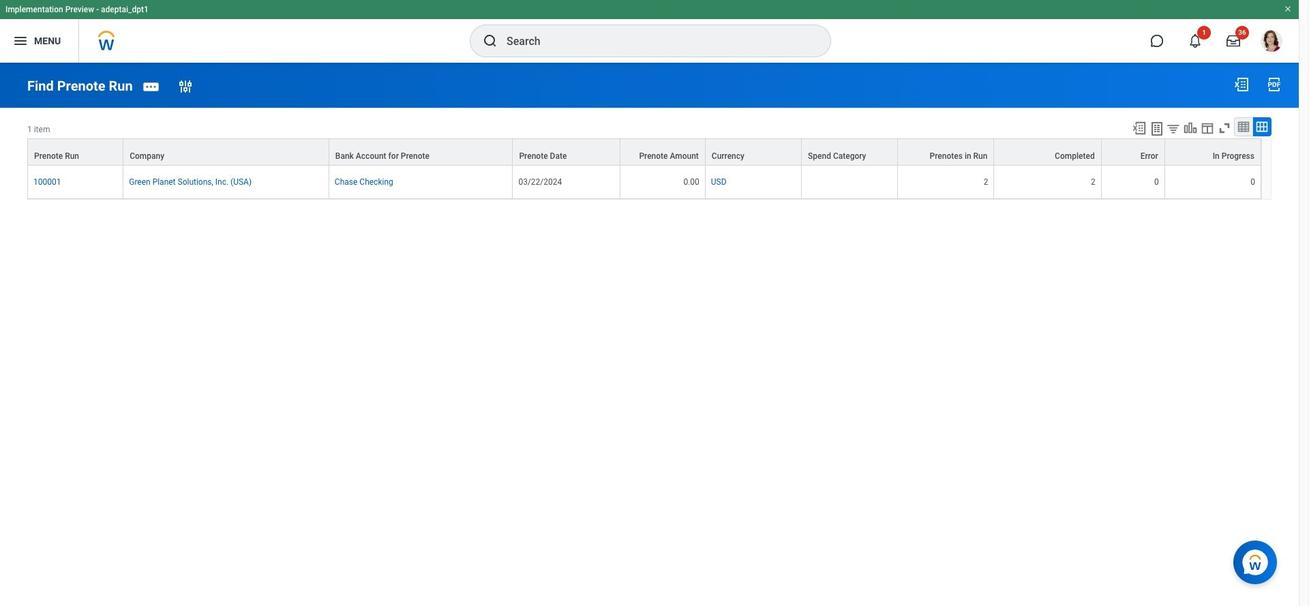 Task type: locate. For each thing, give the bounding box(es) containing it.
notifications large image
[[1189, 34, 1203, 48]]

close environment banner image
[[1285, 5, 1293, 13]]

2 row from the top
[[27, 166, 1262, 199]]

toolbar
[[1126, 117, 1272, 138]]

inbox large image
[[1227, 34, 1241, 48]]

cell
[[802, 166, 899, 199]]

export to worksheets image
[[1150, 121, 1166, 137]]

main content
[[0, 63, 1300, 212]]

export to excel image
[[1132, 121, 1147, 136]]

find prenote run element
[[27, 78, 133, 94]]

change selection image
[[177, 78, 194, 95]]

row
[[27, 138, 1262, 166], [27, 166, 1262, 199]]

banner
[[0, 0, 1300, 63]]

1 row from the top
[[27, 138, 1262, 166]]

expand table image
[[1256, 120, 1270, 134]]

find prenote run - expand/collapse chart image
[[1184, 121, 1199, 136]]

click to view/edit grid preferences image
[[1201, 121, 1216, 136]]

search image
[[482, 33, 499, 49]]

profile logan mcneil image
[[1261, 30, 1283, 55]]



Task type: describe. For each thing, give the bounding box(es) containing it.
select to filter grid data image
[[1167, 121, 1182, 136]]

export to excel image
[[1234, 76, 1251, 93]]

justify image
[[12, 33, 29, 49]]

fullscreen image
[[1218, 121, 1233, 136]]

table image
[[1238, 120, 1251, 134]]

Search Workday  search field
[[507, 26, 803, 56]]

view printable version (pdf) image
[[1267, 76, 1283, 93]]



Task type: vqa. For each thing, say whether or not it's contained in the screenshot.
PREVIEW
no



